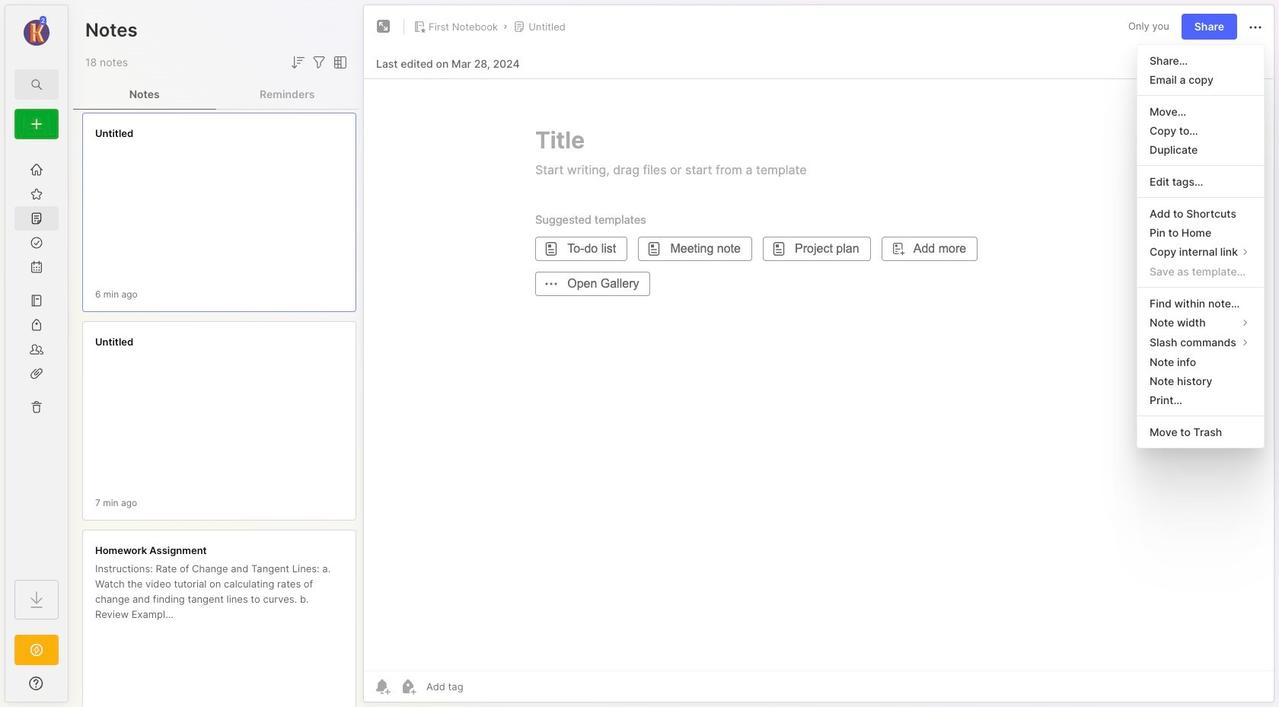Task type: vqa. For each thing, say whether or not it's contained in the screenshot.
Main element
yes



Task type: describe. For each thing, give the bounding box(es) containing it.
Account field
[[5, 14, 68, 48]]

Sort options field
[[289, 53, 307, 72]]

expand note image
[[375, 18, 393, 36]]

upgrade image
[[27, 641, 46, 659]]

Note Editor text field
[[364, 78, 1274, 671]]

tree inside main element
[[5, 148, 68, 566]]

add a reminder image
[[373, 678, 391, 696]]

Slash commands field
[[1138, 333, 1264, 352]]

View options field
[[328, 53, 349, 72]]

WHAT'S NEW field
[[5, 672, 68, 696]]

add tag image
[[399, 678, 417, 696]]

main element
[[0, 0, 73, 707]]

click to expand image
[[67, 679, 78, 697]]

More actions field
[[1246, 17, 1265, 36]]

dropdown list menu
[[1138, 51, 1264, 441]]

Add tag field
[[425, 680, 540, 694]]

Add filters field
[[310, 53, 328, 72]]



Task type: locate. For each thing, give the bounding box(es) containing it.
Copy internal link field
[[1138, 242, 1264, 262]]

edit search image
[[27, 75, 46, 94]]

Note width field
[[1138, 313, 1264, 333]]

add filters image
[[310, 53, 328, 72]]

tab list
[[73, 79, 359, 110]]

tree
[[5, 148, 68, 566]]

more actions image
[[1246, 18, 1265, 36]]

home image
[[29, 162, 44, 177]]

note window element
[[363, 5, 1275, 703]]



